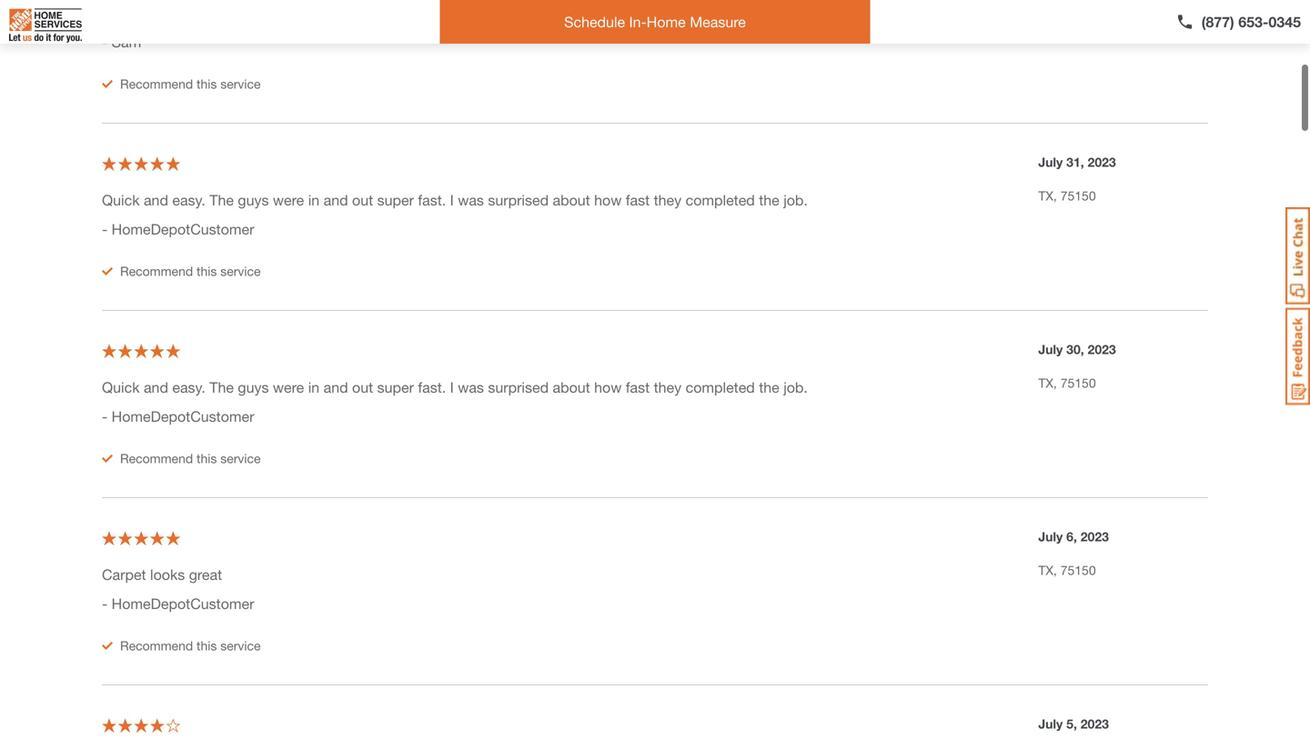 Task type: vqa. For each thing, say whether or not it's contained in the screenshot.
"07430" button
no



Task type: locate. For each thing, give the bounding box(es) containing it.
tx, 75150 down 31,
[[1038, 187, 1096, 202]]

3 recommend from the top
[[120, 450, 193, 465]]

0 vertical spatial the
[[210, 191, 234, 208]]

about for july 31, 2023
[[553, 191, 590, 208]]

(877) 653-0345 link
[[1176, 11, 1301, 33]]

1 vertical spatial ★ ★ ★ ★ ★
[[102, 342, 180, 359]]

july 6, 2023
[[1038, 529, 1109, 544]]

0 vertical spatial they
[[654, 191, 682, 208]]

0 vertical spatial the
[[146, 3, 166, 20]]

quick and easy. the guys were in and out super fast. i was surprised about how fast they completed the job. for july 30, 2023
[[102, 378, 808, 395]]

75150 down july 30, 2023
[[1061, 375, 1096, 390]]

2 homedepotcustomer from the top
[[112, 407, 254, 424]]

tx,
[[1038, 187, 1057, 202], [1038, 375, 1057, 390], [1038, 562, 1057, 577]]

-
[[102, 32, 108, 50], [102, 220, 108, 237], [102, 407, 108, 424], [102, 595, 108, 612]]

1 vertical spatial job.
[[784, 378, 808, 395]]

1 homedepotcustomer from the top
[[112, 220, 254, 237]]

2 in from the top
[[308, 378, 320, 395]]

1 tx, 75150 from the top
[[1038, 187, 1096, 202]]

1 service from the top
[[220, 76, 261, 91]]

- homedepotcustomer for july 6, 2023
[[102, 595, 254, 612]]

fast. for july 31, 2023
[[418, 191, 446, 208]]

0 vertical spatial ★ ★ ★ ★ ★
[[102, 154, 180, 172]]

0 vertical spatial super
[[377, 191, 414, 208]]

4 service from the top
[[220, 638, 261, 653]]

home
[[647, 13, 686, 30]]

0 vertical spatial surprised
[[488, 191, 549, 208]]

2 out from the top
[[352, 378, 373, 395]]

3 recommend this service from the top
[[120, 450, 261, 465]]

0 vertical spatial were
[[205, 3, 237, 20]]

0 vertical spatial easy.
[[172, 191, 205, 208]]

surprised
[[488, 191, 549, 208], [488, 378, 549, 395]]

fast.
[[418, 191, 446, 208], [418, 378, 446, 395]]

1 was from the top
[[458, 191, 484, 208]]

2 service from the top
[[220, 263, 261, 278]]

were for july 30, 2023
[[273, 378, 304, 395]]

0 vertical spatial - homedepotcustomer
[[102, 220, 254, 237]]

3 july from the top
[[1038, 529, 1063, 544]]

was for july 30, 2023
[[458, 378, 484, 395]]

july left 5, at bottom right
[[1038, 716, 1063, 731]]

2 tx, from the top
[[1038, 375, 1057, 390]]

1 vertical spatial fast
[[626, 378, 650, 395]]

1 vertical spatial they
[[654, 378, 682, 395]]

quick and easy. the guys were in and out super fast. i was surprised about how fast they completed the job.
[[102, 191, 808, 208], [102, 378, 808, 395]]

service
[[220, 76, 261, 91], [220, 263, 261, 278], [220, 450, 261, 465], [220, 638, 261, 653]]

0 vertical spatial i
[[450, 191, 454, 208]]

(877)
[[1202, 13, 1234, 30]]

2 vertical spatial ★ ★ ★ ★ ★
[[102, 529, 180, 546]]

super
[[377, 191, 414, 208], [377, 378, 414, 395]]

2 recommend this service from the top
[[120, 263, 261, 278]]

1 vertical spatial out
[[352, 378, 373, 395]]

3 this from the top
[[197, 450, 217, 465]]

0 vertical spatial tx,
[[1038, 187, 1057, 202]]

2 75150 from the top
[[1061, 375, 1096, 390]]

1 they from the top
[[654, 191, 682, 208]]

2 vertical spatial tx, 75150
[[1038, 562, 1096, 577]]

2 vertical spatial were
[[273, 378, 304, 395]]

- for july 6, 2023
[[102, 595, 108, 612]]

1 out from the top
[[352, 191, 373, 208]]

the for july 30, 2023
[[759, 378, 780, 395]]

2 recommend from the top
[[120, 263, 193, 278]]

july 30, 2023
[[1038, 341, 1116, 356]]

3 tx, from the top
[[1038, 562, 1057, 577]]

new
[[437, 3, 464, 20]]

2 they from the top
[[654, 378, 682, 395]]

how for july 31, 2023
[[594, 191, 622, 208]]

2 - homedepotcustomer from the top
[[102, 407, 254, 424]]

2 i from the top
[[450, 378, 454, 395]]

july 31, 2023
[[1038, 154, 1116, 169]]

tx, down july 30, 2023
[[1038, 375, 1057, 390]]

1 vertical spatial were
[[273, 191, 304, 208]]

0 vertical spatial completed
[[686, 191, 755, 208]]

2 super from the top
[[377, 378, 414, 395]]

2023 right 5, at bottom right
[[1081, 716, 1109, 731]]

tx, down july 31, 2023
[[1038, 187, 1057, 202]]

2 job. from the top
[[784, 378, 808, 395]]

tx, 75150 down 30,
[[1038, 375, 1096, 390]]

0 vertical spatial in
[[308, 191, 320, 208]]

0 vertical spatial tx, 75150
[[1038, 187, 1096, 202]]

1 ☆ ☆ ☆ ☆ ☆ from the top
[[102, 154, 180, 172]]

☆
[[102, 154, 116, 172], [118, 154, 132, 172], [134, 154, 148, 172], [150, 154, 164, 172], [166, 154, 180, 172], [102, 342, 116, 359], [118, 342, 132, 359], [134, 342, 148, 359], [150, 342, 164, 359], [166, 342, 180, 359], [102, 529, 116, 546], [118, 529, 132, 546], [134, 529, 148, 546], [150, 529, 164, 546], [166, 529, 180, 546], [102, 717, 116, 734], [118, 717, 132, 734], [134, 717, 148, 734], [150, 717, 164, 734], [166, 717, 180, 734]]

out
[[352, 191, 373, 208], [352, 378, 373, 395]]

homedepotcustomer for july 30, 2023
[[112, 407, 254, 424]]

1 vertical spatial completed
[[686, 378, 755, 395]]

1 vertical spatial easy.
[[172, 378, 205, 395]]

☆ ☆ ☆ ☆ ☆ for july 6, 2023
[[102, 529, 180, 546]]

1 easy. from the top
[[172, 191, 205, 208]]

easy.
[[172, 191, 205, 208], [172, 378, 205, 395]]

recommend for july 31, 2023
[[120, 263, 193, 278]]

2 vertical spatial the
[[759, 378, 780, 395]]

recommend this service
[[120, 76, 261, 91], [120, 263, 261, 278], [120, 450, 261, 465], [120, 638, 261, 653]]

☆ ☆ ☆ ☆ ☆
[[102, 154, 180, 172], [102, 342, 180, 359], [102, 529, 180, 546], [102, 717, 180, 734]]

july left 31,
[[1038, 154, 1063, 169]]

2 was from the top
[[458, 378, 484, 395]]

1 vertical spatial surprised
[[488, 378, 549, 395]]

1 vertical spatial the
[[759, 191, 780, 208]]

july for july 30, 2023
[[1038, 341, 1063, 356]]

2 vertical spatial homedepotcustomer
[[112, 595, 254, 612]]

1 tx, from the top
[[1038, 187, 1057, 202]]

1 - homedepotcustomer from the top
[[102, 220, 254, 237]]

1 vertical spatial was
[[458, 378, 484, 395]]

2 ☆ ☆ ☆ ☆ ☆ from the top
[[102, 342, 180, 359]]

★ ★ ★ ★ ★ for july 30, 2023
[[102, 342, 180, 359]]

2 how from the top
[[594, 378, 622, 395]]

the for july 31, 2023
[[759, 191, 780, 208]]

completed for july 31, 2023
[[686, 191, 755, 208]]

great, the guys were on time and quick. loving my new carpet.
[[102, 3, 513, 20]]

1 75150 from the top
[[1061, 187, 1096, 202]]

schedule
[[564, 13, 625, 30]]

1 super from the top
[[377, 191, 414, 208]]

carpet
[[102, 565, 146, 583]]

1 vertical spatial in
[[308, 378, 320, 395]]

1 vertical spatial tx, 75150
[[1038, 375, 1096, 390]]

3 - homedepotcustomer from the top
[[102, 595, 254, 612]]

75150 down july 31, 2023
[[1061, 187, 1096, 202]]

great,
[[102, 3, 142, 20]]

july
[[1038, 154, 1063, 169], [1038, 341, 1063, 356], [1038, 529, 1063, 544], [1038, 716, 1063, 731]]

1 vertical spatial - homedepotcustomer
[[102, 407, 254, 424]]

2 the from the top
[[210, 378, 234, 395]]

about
[[553, 191, 590, 208], [553, 378, 590, 395]]

homedepotcustomer
[[112, 220, 254, 237], [112, 407, 254, 424], [112, 595, 254, 612]]

2023 for july 5, 2023
[[1081, 716, 1109, 731]]

1 this from the top
[[197, 76, 217, 91]]

0 vertical spatial 75150
[[1061, 187, 1096, 202]]

surprised for july 30, 2023
[[488, 378, 549, 395]]

1 completed from the top
[[686, 191, 755, 208]]

2 july from the top
[[1038, 341, 1063, 356]]

4 recommend from the top
[[120, 638, 193, 653]]

2 ★ ★ ★ ★ ★ from the top
[[102, 342, 180, 359]]

1 recommend this service from the top
[[120, 76, 261, 91]]

1 vertical spatial guys
[[238, 191, 269, 208]]

tx, 75150 for 6,
[[1038, 562, 1096, 577]]

this
[[197, 76, 217, 91], [197, 263, 217, 278], [197, 450, 217, 465], [197, 638, 217, 653]]

1 vertical spatial quick and easy. the guys were in and out super fast. i was surprised about how fast they completed the job.
[[102, 378, 808, 395]]

3 homedepotcustomer from the top
[[112, 595, 254, 612]]

in
[[308, 191, 320, 208], [308, 378, 320, 395]]

quick
[[102, 191, 140, 208], [102, 378, 140, 395]]

1 vertical spatial super
[[377, 378, 414, 395]]

2 vertical spatial 75150
[[1061, 562, 1096, 577]]

0 vertical spatial how
[[594, 191, 622, 208]]

2023 for july 6, 2023
[[1081, 529, 1109, 544]]

schedule in-home measure button
[[440, 0, 870, 44]]

how for july 30, 2023
[[594, 378, 622, 395]]

service for july 6, 2023
[[220, 638, 261, 653]]

1 vertical spatial quick
[[102, 378, 140, 395]]

1 quick from the top
[[102, 191, 140, 208]]

1 fast. from the top
[[418, 191, 446, 208]]

service for july 30, 2023
[[220, 450, 261, 465]]

★ ★ ★ ★ ★ for july 6, 2023
[[102, 529, 180, 546]]

job. for july 31, 2023
[[784, 191, 808, 208]]

4 - from the top
[[102, 595, 108, 612]]

75150 for 30,
[[1061, 375, 1096, 390]]

job. for july 30, 2023
[[784, 378, 808, 395]]

1 vertical spatial how
[[594, 378, 622, 395]]

recommend this service for july 31, 2023
[[120, 263, 261, 278]]

0 vertical spatial homedepotcustomer
[[112, 220, 254, 237]]

1 i from the top
[[450, 191, 454, 208]]

☆ ☆ ☆ ☆ ☆ for july 31, 2023
[[102, 154, 180, 172]]

2 quick from the top
[[102, 378, 140, 395]]

1 vertical spatial homedepotcustomer
[[112, 407, 254, 424]]

4 recommend this service from the top
[[120, 638, 261, 653]]

- homedepotcustomer for july 31, 2023
[[102, 220, 254, 237]]

1 vertical spatial 75150
[[1061, 375, 1096, 390]]

july for july 6, 2023
[[1038, 529, 1063, 544]]

the for july 30, 2023
[[210, 378, 234, 395]]

2 - from the top
[[102, 220, 108, 237]]

0 vertical spatial quick
[[102, 191, 140, 208]]

2 tx, 75150 from the top
[[1038, 375, 1096, 390]]

july left 30,
[[1038, 341, 1063, 356]]

30,
[[1067, 341, 1084, 356]]

easy. for july 31, 2023
[[172, 191, 205, 208]]

0 vertical spatial job.
[[784, 191, 808, 208]]

fast
[[626, 191, 650, 208], [626, 378, 650, 395]]

and
[[293, 3, 318, 20], [144, 191, 168, 208], [324, 191, 348, 208], [144, 378, 168, 395], [324, 378, 348, 395]]

4 july from the top
[[1038, 716, 1063, 731]]

3 75150 from the top
[[1061, 562, 1096, 577]]

2 vertical spatial tx,
[[1038, 562, 1057, 577]]

recommend for july 6, 2023
[[120, 638, 193, 653]]

2 about from the top
[[553, 378, 590, 395]]

on
[[241, 3, 257, 20]]

2 this from the top
[[197, 263, 217, 278]]

i for july 30, 2023
[[450, 378, 454, 395]]

3 service from the top
[[220, 450, 261, 465]]

1 vertical spatial the
[[210, 378, 234, 395]]

0 vertical spatial fast
[[626, 191, 650, 208]]

tx, down july 6, 2023
[[1038, 562, 1057, 577]]

★ ★ ★ ★ ★
[[102, 154, 180, 172], [102, 342, 180, 359], [102, 529, 180, 546]]

3 tx, 75150 from the top
[[1038, 562, 1096, 577]]

0 vertical spatial about
[[553, 191, 590, 208]]

2 quick and easy. the guys were in and out super fast. i was surprised about how fast they completed the job. from the top
[[102, 378, 808, 395]]

75150
[[1061, 187, 1096, 202], [1061, 375, 1096, 390], [1061, 562, 1096, 577]]

0 vertical spatial fast.
[[418, 191, 446, 208]]

schedule in-home measure
[[564, 13, 746, 30]]

july for july 31, 2023
[[1038, 154, 1063, 169]]

tx, 75150 down the 6,
[[1038, 562, 1096, 577]]

2 surprised from the top
[[488, 378, 549, 395]]

homedepotcustomer for july 6, 2023
[[112, 595, 254, 612]]

0 vertical spatial out
[[352, 191, 373, 208]]

guys
[[170, 3, 201, 20], [238, 191, 269, 208], [238, 378, 269, 395]]

- homedepotcustomer
[[102, 220, 254, 237], [102, 407, 254, 424], [102, 595, 254, 612]]

tx, for july 6, 2023
[[1038, 562, 1057, 577]]

1 how from the top
[[594, 191, 622, 208]]

quick for july 30, 2023
[[102, 378, 140, 395]]

i for july 31, 2023
[[450, 191, 454, 208]]

0 vertical spatial was
[[458, 191, 484, 208]]

2 easy. from the top
[[172, 378, 205, 395]]

75150 down july 6, 2023
[[1061, 562, 1096, 577]]

the
[[210, 191, 234, 208], [210, 378, 234, 395]]

(877) 653-0345
[[1202, 13, 1301, 30]]

1 quick and easy. the guys were in and out super fast. i was surprised about how fast they completed the job. from the top
[[102, 191, 808, 208]]

job.
[[784, 191, 808, 208], [784, 378, 808, 395]]

1 in from the top
[[308, 191, 320, 208]]

3 ☆ ☆ ☆ ☆ ☆ from the top
[[102, 529, 180, 546]]

1 surprised from the top
[[488, 191, 549, 208]]

2023 right 31,
[[1088, 154, 1116, 169]]

recommend this service for july 6, 2023
[[120, 638, 261, 653]]

2 vertical spatial guys
[[238, 378, 269, 395]]

out for july 30, 2023
[[352, 378, 373, 395]]

guys for july 31, 2023
[[238, 191, 269, 208]]

1 vertical spatial i
[[450, 378, 454, 395]]

2023
[[1088, 154, 1116, 169], [1088, 341, 1116, 356], [1081, 529, 1109, 544], [1081, 716, 1109, 731]]

tx, 75150 for 30,
[[1038, 375, 1096, 390]]

the
[[146, 3, 166, 20], [759, 191, 780, 208], [759, 378, 780, 395]]

2023 right the 6,
[[1081, 529, 1109, 544]]

i
[[450, 191, 454, 208], [450, 378, 454, 395]]

july left the 6,
[[1038, 529, 1063, 544]]

4 this from the top
[[197, 638, 217, 653]]

1 july from the top
[[1038, 154, 1063, 169]]

1 vertical spatial about
[[553, 378, 590, 395]]

3 - from the top
[[102, 407, 108, 424]]

1 job. from the top
[[784, 191, 808, 208]]

feedback link image
[[1286, 308, 1310, 406]]

2023 right 30,
[[1088, 341, 1116, 356]]

1 about from the top
[[553, 191, 590, 208]]

★
[[102, 154, 116, 172], [118, 154, 132, 172], [134, 154, 148, 172], [150, 154, 164, 172], [166, 154, 180, 172], [102, 342, 116, 359], [118, 342, 132, 359], [134, 342, 148, 359], [150, 342, 164, 359], [166, 342, 180, 359], [102, 529, 116, 546], [118, 529, 132, 546], [134, 529, 148, 546], [150, 529, 164, 546], [166, 529, 180, 546], [102, 717, 116, 734], [118, 717, 132, 734], [134, 717, 148, 734], [150, 717, 164, 734]]

surprised for july 31, 2023
[[488, 191, 549, 208]]

2 completed from the top
[[686, 378, 755, 395]]

easy. for july 30, 2023
[[172, 378, 205, 395]]

they
[[654, 191, 682, 208], [654, 378, 682, 395]]

1 vertical spatial fast.
[[418, 378, 446, 395]]

1 vertical spatial tx,
[[1038, 375, 1057, 390]]

653-
[[1239, 13, 1269, 30]]

tx, 75150
[[1038, 187, 1096, 202], [1038, 375, 1096, 390], [1038, 562, 1096, 577]]

completed
[[686, 191, 755, 208], [686, 378, 755, 395]]

1 fast from the top
[[626, 191, 650, 208]]

recommend
[[120, 76, 193, 91], [120, 263, 193, 278], [120, 450, 193, 465], [120, 638, 193, 653]]

guys for july 30, 2023
[[238, 378, 269, 395]]

were
[[205, 3, 237, 20], [273, 191, 304, 208], [273, 378, 304, 395]]

2 fast. from the top
[[418, 378, 446, 395]]

1 ★ ★ ★ ★ ★ from the top
[[102, 154, 180, 172]]

2 fast from the top
[[626, 378, 650, 395]]

super for july 31, 2023
[[377, 191, 414, 208]]

how
[[594, 191, 622, 208], [594, 378, 622, 395]]

was
[[458, 191, 484, 208], [458, 378, 484, 395]]

1 the from the top
[[210, 191, 234, 208]]

2 vertical spatial - homedepotcustomer
[[102, 595, 254, 612]]

3 ★ ★ ★ ★ ★ from the top
[[102, 529, 180, 546]]

31,
[[1067, 154, 1084, 169]]

0 vertical spatial quick and easy. the guys were in and out super fast. i was surprised about how fast they completed the job.
[[102, 191, 808, 208]]



Task type: describe. For each thing, give the bounding box(es) containing it.
they for july 30, 2023
[[654, 378, 682, 395]]

measure
[[690, 13, 746, 30]]

completed for july 30, 2023
[[686, 378, 755, 395]]

2023 for july 31, 2023
[[1088, 154, 1116, 169]]

super for july 30, 2023
[[377, 378, 414, 395]]

quick and easy. the guys were in and out super fast. i was surprised about how fast they completed the job. for july 31, 2023
[[102, 191, 808, 208]]

6,
[[1067, 529, 1077, 544]]

this for july 6, 2023
[[197, 638, 217, 653]]

in for july 30, 2023
[[308, 378, 320, 395]]

this for july 31, 2023
[[197, 263, 217, 278]]

service for july 31, 2023
[[220, 263, 261, 278]]

quick.
[[322, 3, 361, 20]]

75150 for 31,
[[1061, 187, 1096, 202]]

the for july 31, 2023
[[210, 191, 234, 208]]

homedepotcustomer for july 31, 2023
[[112, 220, 254, 237]]

this for july 30, 2023
[[197, 450, 217, 465]]

4 ☆ ☆ ☆ ☆ ☆ from the top
[[102, 717, 180, 734]]

great
[[189, 565, 222, 583]]

tx, 75150 for 31,
[[1038, 187, 1096, 202]]

- for july 30, 2023
[[102, 407, 108, 424]]

in-
[[629, 13, 647, 30]]

fast. for july 30, 2023
[[418, 378, 446, 395]]

july 5, 2023
[[1038, 716, 1109, 731]]

★ ★ ★ ★
[[102, 717, 164, 734]]

do it for you logo image
[[9, 1, 82, 50]]

was for july 31, 2023
[[458, 191, 484, 208]]

recommend for july 30, 2023
[[120, 450, 193, 465]]

sam
[[112, 32, 141, 50]]

were for july 31, 2023
[[273, 191, 304, 208]]

quick for july 31, 2023
[[102, 191, 140, 208]]

fast for july 30, 2023
[[626, 378, 650, 395]]

0345
[[1269, 13, 1301, 30]]

★ ★ ★ ★ ★ for july 31, 2023
[[102, 154, 180, 172]]

they for july 31, 2023
[[654, 191, 682, 208]]

1 recommend from the top
[[120, 76, 193, 91]]

- for july 31, 2023
[[102, 220, 108, 237]]

about for july 30, 2023
[[553, 378, 590, 395]]

time
[[261, 3, 289, 20]]

in for july 31, 2023
[[308, 191, 320, 208]]

- homedepotcustomer for july 30, 2023
[[102, 407, 254, 424]]

fast for july 31, 2023
[[626, 191, 650, 208]]

- sam
[[102, 32, 141, 50]]

carpet.
[[468, 3, 513, 20]]

july for july 5, 2023
[[1038, 716, 1063, 731]]

recommend this service for july 30, 2023
[[120, 450, 261, 465]]

1 - from the top
[[102, 32, 108, 50]]

my
[[413, 3, 433, 20]]

tx, for july 30, 2023
[[1038, 375, 1057, 390]]

tx, for july 31, 2023
[[1038, 187, 1057, 202]]

looks
[[150, 565, 185, 583]]

0 vertical spatial guys
[[170, 3, 201, 20]]

live chat image
[[1286, 207, 1310, 305]]

75150 for 6,
[[1061, 562, 1096, 577]]

out for july 31, 2023
[[352, 191, 373, 208]]

2023 for july 30, 2023
[[1088, 341, 1116, 356]]

5,
[[1067, 716, 1077, 731]]

loving
[[365, 3, 409, 20]]

carpet looks great
[[102, 565, 222, 583]]

☆ ☆ ☆ ☆ ☆ for july 30, 2023
[[102, 342, 180, 359]]



